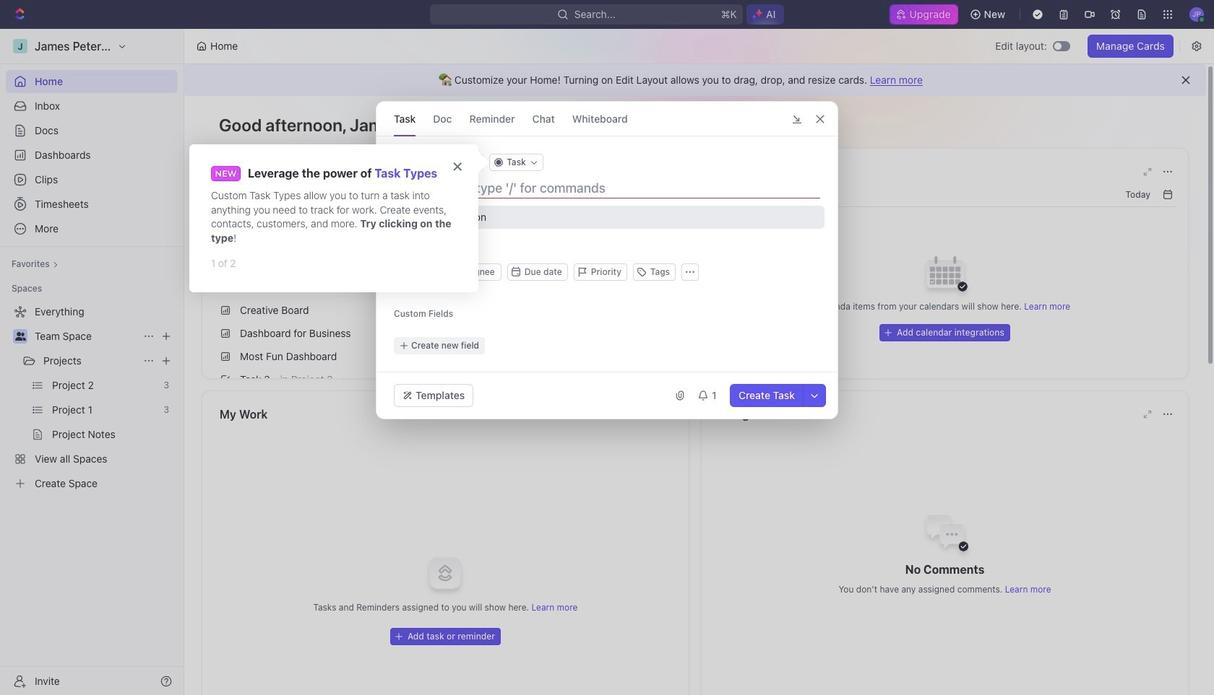 Task type: describe. For each thing, give the bounding box(es) containing it.
user group image inside 'sidebar' navigation
[[15, 332, 26, 341]]

0 vertical spatial user group image
[[220, 213, 231, 222]]

sidebar navigation
[[0, 29, 184, 696]]



Task type: vqa. For each thing, say whether or not it's contained in the screenshot.
user group icon
yes



Task type: locate. For each thing, give the bounding box(es) containing it.
alert
[[184, 64, 1206, 96]]

user group image
[[220, 213, 231, 222], [15, 332, 26, 341]]

0 horizontal spatial user group image
[[15, 332, 26, 341]]

1 vertical spatial user group image
[[15, 332, 26, 341]]

tree
[[6, 301, 178, 496]]

Task name or type '/' for commands text field
[[394, 180, 823, 197]]

dialog
[[376, 101, 838, 420], [189, 145, 478, 293]]

1 horizontal spatial user group image
[[220, 213, 231, 222]]

tree inside 'sidebar' navigation
[[6, 301, 178, 496]]



